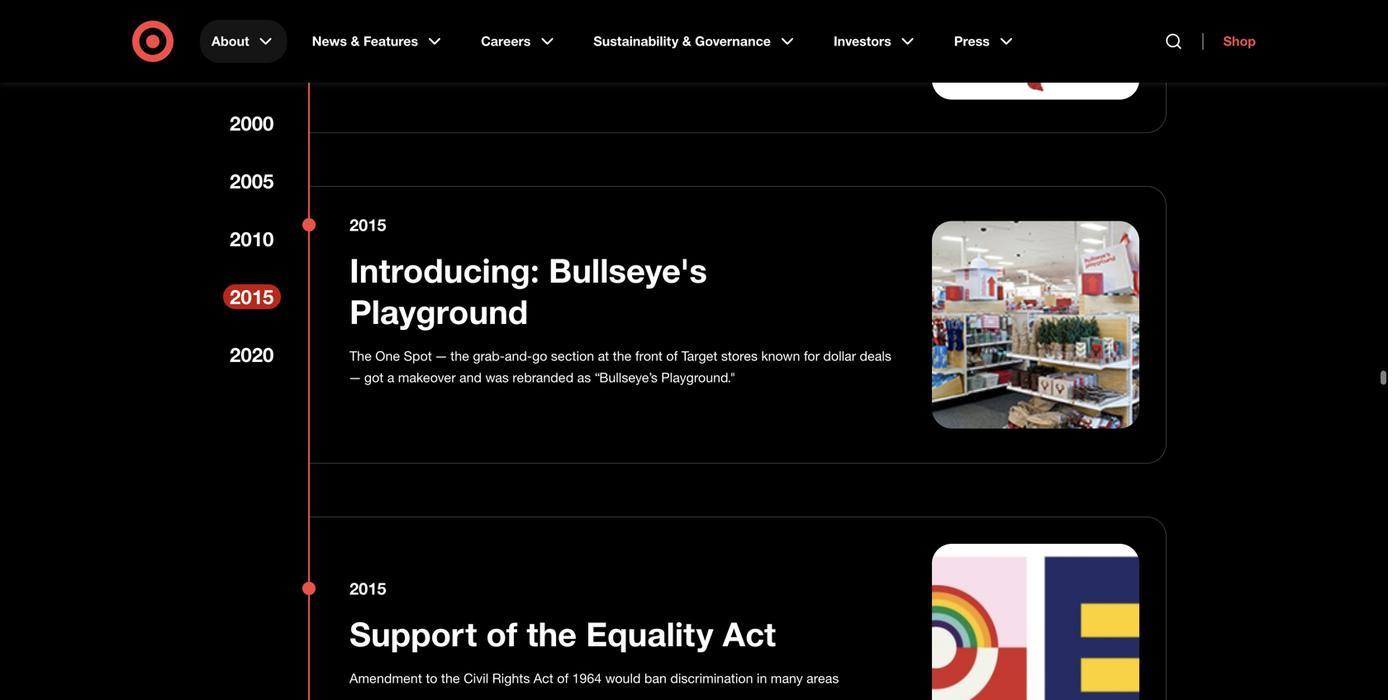 Task type: vqa. For each thing, say whether or not it's contained in the screenshot.
first is
no



Task type: describe. For each thing, give the bounding box(es) containing it.
0 horizontal spatial act
[[534, 671, 554, 687]]

support of the equality act button
[[350, 614, 776, 655]]

the
[[350, 348, 372, 364]]

spot
[[404, 348, 432, 364]]

rights
[[492, 671, 530, 687]]

introducing: bullseye's playground
[[350, 250, 707, 332]]

features
[[364, 33, 418, 49]]

1 vertical spatial —
[[350, 370, 361, 386]]

of inside the one spot — the grab-and-go section at the front of target stores known for dollar deals — got a makeover and was rebranded as "bullseye's playground."
[[667, 348, 678, 364]]

1 horizontal spatial of
[[557, 671, 569, 687]]

shop link
[[1203, 33, 1257, 50]]

playground
[[350, 291, 528, 332]]

2015 link
[[223, 284, 281, 309]]

discrimination
[[671, 671, 753, 687]]

age
[[530, 19, 552, 35]]

about link
[[200, 20, 287, 63]]

target
[[682, 348, 718, 364]]

civil
[[464, 671, 489, 687]]

would
[[606, 671, 641, 687]]

act inside button
[[723, 614, 776, 654]]

and
[[460, 370, 482, 386]]

support
[[350, 614, 477, 654]]

at inside the one spot — the grab-and-go section at the front of target stores known for dollar deals — got a makeover and was rebranded as "bullseye's playground."
[[598, 348, 609, 364]]

2005
[[230, 169, 274, 193]]

press link
[[943, 20, 1028, 63]]

logo, company name image
[[932, 544, 1140, 700]]

dollar
[[824, 348, 856, 364]]

0 vertical spatial at
[[515, 19, 527, 35]]

to
[[426, 671, 438, 687]]

the right to
[[441, 671, 460, 687]]

2000
[[230, 111, 274, 135]]

equality
[[586, 614, 714, 654]]

2020 link
[[223, 342, 281, 367]]

governance
[[695, 33, 771, 49]]

amendment
[[350, 671, 422, 687]]

makeover
[[398, 370, 456, 386]]

2015 for the
[[350, 215, 386, 235]]

about
[[212, 33, 249, 49]]

2010
[[230, 227, 274, 251]]

passed
[[434, 19, 478, 35]]

stores
[[722, 348, 758, 364]]

go
[[532, 348, 548, 364]]

introducing:
[[350, 250, 540, 291]]

2000 link
[[223, 111, 281, 136]]

rebranded
[[513, 370, 574, 386]]

for
[[804, 348, 820, 364]]

2005 link
[[223, 169, 281, 193]]

grab-
[[473, 348, 505, 364]]

deals
[[860, 348, 892, 364]]

areas
[[807, 671, 839, 687]]



Task type: locate. For each thing, give the bounding box(es) containing it.
known
[[762, 348, 801, 364]]

one
[[376, 348, 400, 364]]

of up rights
[[486, 614, 518, 654]]

1 vertical spatial at
[[598, 348, 609, 364]]

"bullseye's
[[595, 370, 658, 386]]

the up and
[[451, 348, 469, 364]]

0 vertical spatial act
[[723, 614, 776, 654]]

act right rights
[[534, 671, 554, 687]]

was
[[486, 370, 509, 386]]

a store with shelves of items image
[[932, 221, 1140, 429]]

2015 for amendment
[[350, 579, 386, 599]]

news & features
[[312, 33, 418, 49]]

1964
[[572, 671, 602, 687]]

got
[[364, 370, 384, 386]]

as
[[578, 370, 591, 386]]

—
[[436, 348, 447, 364], [350, 370, 361, 386]]

front
[[636, 348, 663, 364]]

at right section
[[598, 348, 609, 364]]

1 horizontal spatial act
[[723, 614, 776, 654]]

0 vertical spatial 2015
[[350, 215, 386, 235]]

dayton
[[389, 19, 431, 35]]

news & features link
[[301, 20, 456, 63]]

2 vertical spatial 2015
[[350, 579, 386, 599]]

at left age
[[515, 19, 527, 35]]

0 horizontal spatial —
[[350, 370, 361, 386]]

2015 inside 2015 link
[[230, 285, 274, 309]]

many
[[771, 671, 803, 687]]

2015
[[350, 215, 386, 235], [230, 285, 274, 309], [350, 579, 386, 599]]

amendment to the civil rights act of 1964 would ban discrimination in many areas
[[350, 671, 839, 687]]

1 vertical spatial act
[[534, 671, 554, 687]]

shop
[[1224, 33, 1257, 49]]

at
[[515, 19, 527, 35], [598, 348, 609, 364]]

97.
[[556, 19, 574, 35]]

investors link
[[822, 20, 930, 63]]

support of the equality act
[[350, 614, 776, 654]]

section
[[551, 348, 594, 364]]

2 horizontal spatial of
[[667, 348, 678, 364]]

sustainability & governance
[[594, 33, 771, 49]]

in
[[757, 671, 767, 687]]

& right news
[[351, 33, 360, 49]]

0 vertical spatial of
[[667, 348, 678, 364]]

— right spot
[[436, 348, 447, 364]]

the
[[451, 348, 469, 364], [613, 348, 632, 364], [527, 614, 577, 654], [441, 671, 460, 687]]

1 vertical spatial 2015
[[230, 285, 274, 309]]

the inside button
[[527, 614, 577, 654]]

— left got
[[350, 370, 361, 386]]

0 horizontal spatial &
[[351, 33, 360, 49]]

1 horizontal spatial at
[[598, 348, 609, 364]]

of left 1964
[[557, 671, 569, 687]]

of
[[667, 348, 678, 364], [486, 614, 518, 654], [557, 671, 569, 687]]

careers link
[[470, 20, 569, 63]]

2020
[[230, 343, 274, 367]]

1 horizontal spatial —
[[436, 348, 447, 364]]

& for features
[[351, 33, 360, 49]]

bruce
[[350, 19, 385, 35]]

0 horizontal spatial at
[[515, 19, 527, 35]]

ban
[[645, 671, 667, 687]]

2 & from the left
[[683, 33, 692, 49]]

1 horizontal spatial &
[[683, 33, 692, 49]]

press
[[955, 33, 990, 49]]

and-
[[505, 348, 532, 364]]

1 & from the left
[[351, 33, 360, 49]]

&
[[351, 33, 360, 49], [683, 33, 692, 49]]

2 vertical spatial of
[[557, 671, 569, 687]]

act
[[723, 614, 776, 654], [534, 671, 554, 687]]

sustainability & governance link
[[582, 20, 809, 63]]

away
[[481, 19, 512, 35]]

2010 link
[[223, 226, 281, 251]]

news
[[312, 33, 347, 49]]

& for governance
[[683, 33, 692, 49]]

bruce dayton passed away at age 97.
[[350, 19, 574, 35]]

0 horizontal spatial of
[[486, 614, 518, 654]]

careers
[[481, 33, 531, 49]]

playground."
[[662, 370, 736, 386]]

& left 'governance'
[[683, 33, 692, 49]]

the one spot — the grab-and-go section at the front of target stores known for dollar deals — got a makeover and was rebranded as "bullseye's playground."
[[350, 348, 892, 386]]

0 vertical spatial —
[[436, 348, 447, 364]]

a
[[387, 370, 395, 386]]

the up "bullseye's
[[613, 348, 632, 364]]

of inside button
[[486, 614, 518, 654]]

sustainability
[[594, 33, 679, 49]]

1 vertical spatial of
[[486, 614, 518, 654]]

investors
[[834, 33, 892, 49]]

act up in
[[723, 614, 776, 654]]

the up 1964
[[527, 614, 577, 654]]

of right "front"
[[667, 348, 678, 364]]

bullseye's
[[549, 250, 707, 291]]



